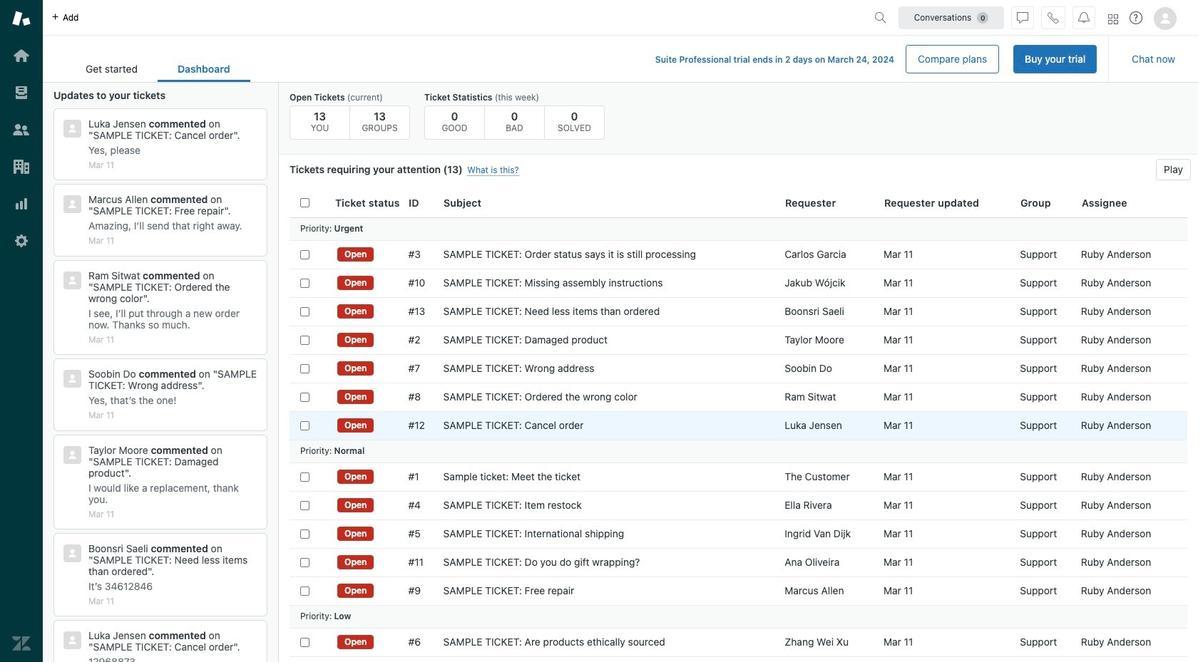 Task type: describe. For each thing, give the bounding box(es) containing it.
organizations image
[[12, 158, 31, 176]]

views image
[[12, 83, 31, 102]]

zendesk products image
[[1109, 14, 1119, 24]]

Select All Tickets checkbox
[[300, 199, 310, 208]]

button displays agent's chat status as invisible. image
[[1018, 12, 1029, 23]]



Task type: vqa. For each thing, say whether or not it's contained in the screenshot.
status
no



Task type: locate. For each thing, give the bounding box(es) containing it.
customers image
[[12, 121, 31, 139]]

zendesk image
[[12, 635, 31, 654]]

main element
[[0, 0, 43, 663]]

zendesk support image
[[12, 9, 31, 28]]

notifications image
[[1079, 12, 1090, 23]]

reporting image
[[12, 195, 31, 213]]

get help image
[[1130, 11, 1143, 24]]

grid
[[279, 189, 1199, 663]]

March 24, 2024 text field
[[828, 54, 895, 65]]

tab
[[66, 56, 158, 82]]

None checkbox
[[300, 279, 310, 288], [300, 364, 310, 374], [300, 393, 310, 402], [300, 421, 310, 431], [300, 473, 310, 482], [300, 501, 310, 511], [300, 530, 310, 539], [300, 279, 310, 288], [300, 364, 310, 374], [300, 393, 310, 402], [300, 421, 310, 431], [300, 473, 310, 482], [300, 501, 310, 511], [300, 530, 310, 539]]

get started image
[[12, 46, 31, 65]]

tab list
[[66, 56, 250, 82]]

None checkbox
[[300, 250, 310, 259], [300, 307, 310, 316], [300, 336, 310, 345], [300, 558, 310, 568], [300, 587, 310, 596], [300, 638, 310, 648], [300, 250, 310, 259], [300, 307, 310, 316], [300, 336, 310, 345], [300, 558, 310, 568], [300, 587, 310, 596], [300, 638, 310, 648]]

admin image
[[12, 232, 31, 250]]



